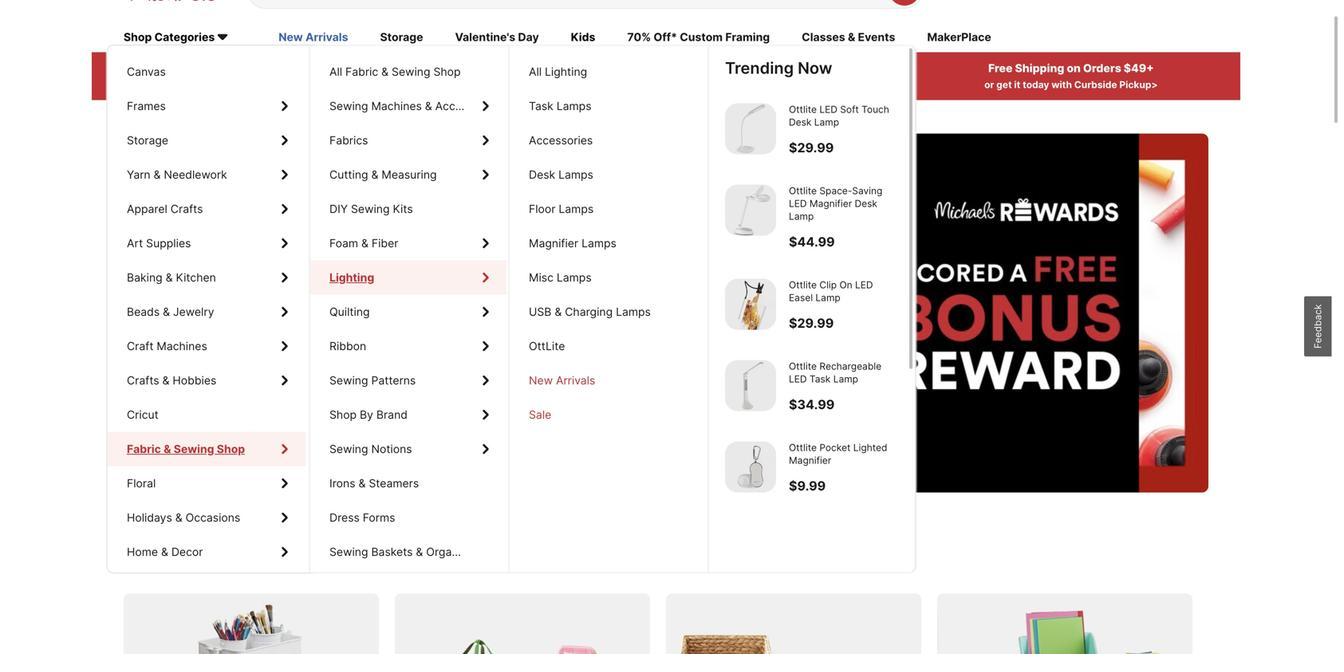 Task type: locate. For each thing, give the bounding box(es) containing it.
1 horizontal spatial with
[[1052, 79, 1072, 91]]

desk
[[789, 116, 812, 128], [529, 168, 555, 182], [855, 198, 878, 209]]

desk up floor
[[529, 168, 555, 182]]

storage
[[282, 548, 354, 572]]

with right today
[[1052, 79, 1072, 91]]

craft for 70% off* custom framing
[[127, 340, 154, 353]]

1 vertical spatial you
[[537, 241, 603, 290]]

lamp down clip
[[816, 292, 841, 304]]

holidays & occasions link for storage
[[108, 501, 306, 535]]

apparel crafts for new arrivals
[[127, 202, 203, 216]]

1 vertical spatial on
[[174, 548, 197, 572]]

lamp down 'apply>'
[[814, 116, 839, 128]]

new arrivals link
[[279, 29, 348, 47], [510, 363, 706, 398]]

on up the curbside
[[1067, 62, 1081, 75]]

3 ottlite from the top
[[789, 279, 817, 291]]

1 horizontal spatial new
[[279, 30, 303, 44]]

0 vertical spatial new
[[279, 30, 303, 44]]

1 with from the left
[[178, 79, 199, 91]]

you for when
[[567, 79, 584, 91]]

arrivals down ottlite
[[556, 374, 595, 387]]

crafts & hobbies for new arrivals
[[127, 374, 216, 387]]

0 vertical spatial new arrivals link
[[279, 29, 348, 47]]

frames link for 70% off* custom framing
[[108, 89, 306, 123]]

0 horizontal spatial with
[[178, 79, 199, 91]]

holiday storage containers image
[[395, 594, 650, 654]]

2 ottlite from the top
[[789, 185, 817, 197]]

fabric & sewing shop link for kids
[[108, 432, 306, 466]]

$34.99
[[789, 397, 835, 412]]

1 horizontal spatial on
[[1067, 62, 1081, 75]]

apparel crafts link
[[108, 192, 306, 226], [108, 192, 306, 226], [108, 192, 306, 226], [108, 192, 306, 226], [108, 192, 306, 226], [108, 192, 306, 226], [108, 192, 306, 226], [108, 192, 306, 226]]

lighting up when
[[545, 65, 587, 79]]

lighting
[[545, 65, 587, 79], [330, 271, 374, 284]]

yarn & needlework link for classes & events
[[108, 158, 306, 192]]

0 vertical spatial for
[[476, 241, 527, 290]]

yarn & needlework
[[127, 168, 227, 182], [127, 168, 227, 182], [127, 168, 227, 182], [127, 168, 227, 182], [127, 168, 227, 182], [127, 168, 227, 182], [127, 168, 227, 182], [127, 168, 227, 182]]

2 $29.99 from the top
[[789, 316, 834, 331]]

with inside free shipping on orders $49+ or get it today with curbside pickup>
[[1052, 79, 1072, 91]]

supplies for shop categories
[[146, 237, 191, 250]]

1 horizontal spatial for
[[476, 241, 527, 290]]

canvas for classes & events
[[127, 65, 166, 79]]

1 horizontal spatial desk
[[789, 116, 812, 128]]

yarn & needlework link for valentine's day
[[108, 158, 306, 192]]

yarn & needlework link for shop categories
[[108, 158, 306, 192]]

yarn & needlework for storage
[[127, 168, 227, 182]]

you scored a free $5 bonus reward image
[[124, 134, 1209, 493]]

1 item undefined image from the top
[[725, 103, 776, 154]]

exclusions
[[285, 79, 335, 91]]

with
[[178, 79, 199, 91], [1052, 79, 1072, 91]]

task
[[529, 99, 554, 113], [810, 373, 831, 385]]

craft machines for shop categories
[[127, 340, 207, 353]]

magnifier up $9.99
[[789, 455, 832, 466]]

yarn for storage
[[127, 168, 150, 182]]

task up $34.99
[[810, 373, 831, 385]]

sewing patterns
[[330, 374, 416, 387]]

1 vertical spatial arrivals
[[556, 374, 595, 387]]

ottlite left the pocket
[[789, 442, 817, 454]]

you inside earn 9% in rewards when you use your michaels™ credit card.³ details & apply>
[[567, 79, 584, 91]]

task down when
[[529, 99, 554, 113]]

canvas link
[[108, 55, 306, 89], [108, 55, 306, 89], [108, 55, 306, 89], [108, 55, 306, 89], [108, 55, 306, 89], [108, 55, 306, 89], [108, 55, 306, 89], [108, 55, 306, 89]]

led left soft
[[820, 104, 838, 115]]

holidays & occasions
[[127, 511, 240, 525], [127, 511, 240, 525], [127, 511, 240, 525], [127, 511, 240, 525], [127, 511, 240, 525], [127, 511, 240, 525], [127, 511, 240, 525], [127, 511, 240, 525]]

item undefined image for ottlite space-saving led magnifier desk lamp
[[725, 185, 776, 236]]

1 vertical spatial accessories
[[529, 134, 593, 147]]

accessories up desk lamps
[[529, 134, 593, 147]]

1 horizontal spatial new arrivals
[[529, 374, 595, 387]]

0 horizontal spatial on
[[174, 548, 197, 572]]

save on creative storage for every space.
[[124, 548, 510, 572]]

ribbon
[[330, 340, 366, 353]]

0 vertical spatial on
[[1067, 62, 1081, 75]]

0 horizontal spatial new arrivals
[[279, 30, 348, 44]]

apparel crafts for classes & events
[[127, 202, 203, 216]]

all up when
[[529, 65, 542, 79]]

1 vertical spatial new
[[193, 241, 276, 290]]

storage link for kids
[[108, 123, 306, 158]]

all fabric & sewing shop link
[[310, 55, 507, 89]]

kids link
[[571, 29, 596, 47]]

craft machines link for 70% off* custom framing
[[108, 329, 306, 363]]

with down 20%
[[178, 79, 199, 91]]

accessories up the fabrics link
[[435, 99, 499, 113]]

&
[[848, 30, 856, 44], [381, 65, 389, 79], [777, 79, 784, 91], [425, 99, 432, 113], [154, 168, 161, 182], [154, 168, 161, 182], [154, 168, 161, 182], [154, 168, 161, 182], [154, 168, 161, 182], [154, 168, 161, 182], [154, 168, 161, 182], [154, 168, 161, 182], [371, 168, 379, 182], [361, 237, 369, 250], [166, 271, 173, 284], [166, 271, 173, 284], [166, 271, 173, 284], [166, 271, 173, 284], [166, 271, 173, 284], [166, 271, 173, 284], [166, 271, 173, 284], [166, 271, 173, 284], [163, 305, 170, 319], [163, 305, 170, 319], [163, 305, 170, 319], [163, 305, 170, 319], [163, 305, 170, 319], [163, 305, 170, 319], [163, 305, 170, 319], [163, 305, 170, 319], [555, 305, 562, 319], [162, 374, 170, 387], [162, 374, 170, 387], [162, 374, 170, 387], [162, 374, 170, 387], [162, 374, 170, 387], [162, 374, 170, 387], [162, 374, 170, 387], [162, 374, 170, 387], [163, 442, 170, 456], [163, 442, 170, 456], [163, 442, 170, 456], [163, 442, 170, 456], [163, 442, 170, 456], [163, 442, 170, 456], [163, 442, 170, 456], [164, 442, 171, 456], [359, 477, 366, 490], [175, 511, 182, 525], [175, 511, 182, 525], [175, 511, 182, 525], [175, 511, 182, 525], [175, 511, 182, 525], [175, 511, 182, 525], [175, 511, 182, 525], [175, 511, 182, 525], [161, 545, 168, 559], [161, 545, 168, 559], [161, 545, 168, 559], [161, 545, 168, 559], [161, 545, 168, 559], [161, 545, 168, 559], [161, 545, 168, 559], [161, 545, 168, 559], [416, 545, 423, 559]]

year's
[[285, 241, 393, 290]]

lighting up the quilting
[[330, 271, 374, 284]]

0 horizontal spatial for
[[359, 548, 385, 572]]

floor lamps link
[[510, 192, 706, 226]]

apparel crafts for valentine's day
[[127, 202, 203, 216]]

1 horizontal spatial all
[[330, 65, 342, 79]]

a new year's gift for you
[[156, 241, 603, 290]]

1 vertical spatial new arrivals link
[[510, 363, 706, 398]]

new arrivals link up the price
[[279, 29, 348, 47]]

ottlite
[[789, 104, 817, 115], [789, 185, 817, 197], [789, 279, 817, 291], [789, 361, 817, 372], [789, 442, 817, 454]]

lamps for misc lamps
[[557, 271, 592, 284]]

foam
[[330, 237, 358, 250]]

here,
[[436, 301, 482, 325]]

desk inside the ottlite space-saving led magnifier desk lamp
[[855, 198, 878, 209]]

item undefined image left easel
[[725, 279, 776, 330]]

pocket
[[820, 442, 851, 454]]

home for classes & events
[[127, 545, 158, 559]]

magnifier
[[810, 198, 852, 209], [529, 237, 579, 250], [789, 455, 832, 466]]

0 vertical spatial magnifier
[[810, 198, 852, 209]]

item undefined image
[[725, 103, 776, 154], [725, 185, 776, 236], [725, 279, 776, 330], [725, 360, 776, 411], [725, 442, 776, 493]]

for
[[476, 241, 527, 290], [359, 548, 385, 572]]

$29.99 for easel
[[789, 316, 834, 331]]

holidays & occasions link for kids
[[108, 501, 306, 535]]

decor for storage
[[171, 545, 203, 559]]

beads & jewelry for valentine's day
[[127, 305, 214, 319]]

2 horizontal spatial all
[[529, 65, 542, 79]]

crafts & hobbies link for valentine's day
[[108, 363, 306, 398]]

lamp down rechargeable
[[834, 373, 858, 385]]

9%
[[653, 62, 670, 75]]

lamps up floor lamps
[[559, 168, 594, 182]]

lamps right floor
[[559, 202, 594, 216]]

storage link for 70% off* custom framing
[[108, 123, 306, 158]]

beads & jewelry for storage
[[127, 305, 214, 319]]

lamp inside the ottlite space-saving led magnifier desk lamp
[[789, 211, 814, 222]]

fabrics link
[[310, 123, 507, 158]]

0 horizontal spatial accessories
[[435, 99, 499, 113]]

0 vertical spatial lighting
[[545, 65, 587, 79]]

holidays & occasions for 70% off* custom framing
[[127, 511, 240, 525]]

floral link for valentine's day
[[108, 466, 306, 501]]

lamp inside ottlite clip on led easel lamp
[[816, 292, 841, 304]]

fabric & sewing shop link for shop categories
[[108, 432, 306, 466]]

0 vertical spatial arrivals
[[306, 30, 348, 44]]

0 vertical spatial accessories
[[435, 99, 499, 113]]

valentine's day
[[455, 30, 539, 44]]

beads & jewelry link for shop categories
[[108, 295, 306, 329]]

shop
[[124, 30, 152, 44], [434, 65, 461, 79], [330, 408, 357, 422], [215, 442, 242, 456], [215, 442, 242, 456], [215, 442, 242, 456], [215, 442, 242, 456], [215, 442, 242, 456], [215, 442, 242, 456], [215, 442, 242, 456], [217, 442, 245, 456]]

new arrivals link down the usb & charging lamps link
[[510, 363, 706, 398]]

desk inside desk lamps 'link'
[[529, 168, 555, 182]]

1 vertical spatial desk
[[529, 168, 555, 182]]

beads & jewelry link for kids
[[108, 295, 306, 329]]

supplies for kids
[[146, 237, 191, 250]]

apparel crafts for kids
[[127, 202, 203, 216]]

art for 70% off* custom framing
[[127, 237, 143, 250]]

baking & kitchen link for storage
[[108, 261, 306, 295]]

beads & jewelry link for storage
[[108, 295, 306, 329]]

you
[[567, 79, 584, 91], [537, 241, 603, 290]]

1 $29.99 from the top
[[789, 140, 834, 156]]

0 vertical spatial task
[[529, 99, 554, 113]]

2 horizontal spatial desk
[[855, 198, 878, 209]]

baking & kitchen link for shop categories
[[108, 261, 306, 295]]

holidays & occasions link
[[108, 501, 306, 535], [108, 501, 306, 535], [108, 501, 306, 535], [108, 501, 306, 535], [108, 501, 306, 535], [108, 501, 306, 535], [108, 501, 306, 535], [108, 501, 306, 535]]

shop categories link
[[124, 29, 247, 47]]

all right off
[[221, 62, 236, 75]]

0 horizontal spatial lighting
[[330, 271, 374, 284]]

0 horizontal spatial all
[[221, 62, 236, 75]]

new up first
[[193, 241, 276, 290]]

ottlite inside ottlite rechargeable led task lamp
[[789, 361, 817, 372]]

and
[[487, 301, 521, 325]]

classes
[[802, 30, 845, 44]]

brand
[[376, 408, 408, 422]]

yarn & needlework link for kids
[[108, 158, 306, 192]]

0 horizontal spatial task
[[529, 99, 554, 113]]

on
[[1067, 62, 1081, 75], [174, 548, 197, 572]]

steamers
[[369, 477, 419, 490]]

2 with from the left
[[1052, 79, 1072, 91]]

needlework for shop categories
[[164, 168, 227, 182]]

1 horizontal spatial accessories
[[529, 134, 593, 147]]

on right the save
[[174, 548, 197, 572]]

ottlite led soft touch desk lamp
[[789, 104, 890, 128]]

new up sale
[[529, 374, 553, 387]]

led up $44.99
[[789, 198, 807, 209]]

led up $34.99
[[789, 373, 807, 385]]

is
[[417, 301, 431, 325]]

beads & jewelry link for classes & events
[[108, 295, 306, 329]]

fabric & sewing shop link for storage
[[108, 432, 306, 466]]

yarn & needlework for 70% off* custom framing
[[127, 168, 227, 182]]

sewing machines & accessories link
[[310, 89, 507, 123]]

floral link for classes & events
[[108, 466, 306, 501]]

new arrivals down ottlite
[[529, 374, 595, 387]]

beads & jewelry link for new arrivals
[[108, 295, 306, 329]]

led right the on
[[855, 279, 873, 291]]

occasions for shop categories
[[186, 511, 240, 525]]

charging
[[565, 305, 613, 319]]

$44.99
[[789, 234, 835, 250]]

1 vertical spatial lighting
[[330, 271, 374, 284]]

ottlite inside ottlite clip on led easel lamp
[[789, 279, 817, 291]]

$29.99 down easel
[[789, 316, 834, 331]]

craft
[[127, 340, 154, 353], [127, 340, 154, 353], [127, 340, 154, 353], [127, 340, 154, 353], [127, 340, 154, 353], [127, 340, 154, 353], [127, 340, 154, 353], [127, 340, 154, 353]]

art for classes & events
[[127, 237, 143, 250]]

home & decor link for valentine's day
[[108, 535, 306, 569]]

ottlite inside ottlite pocket lighted magnifier
[[789, 442, 817, 454]]

colorful plastic storage bins image
[[938, 594, 1193, 654]]

task inside ottlite rechargeable led task lamp
[[810, 373, 831, 385]]

magnifier lamps
[[529, 237, 617, 250]]

magnifier up misc lamps at the left of page
[[529, 237, 579, 250]]

ottlite up $34.99
[[789, 361, 817, 372]]

canvas link for classes & events
[[108, 55, 306, 89]]

floor
[[529, 202, 556, 216]]

magnifier down space-
[[810, 198, 852, 209]]

fabric for valentine's day
[[127, 442, 160, 456]]

cricut link for storage
[[108, 398, 306, 432]]

0 vertical spatial desk
[[789, 116, 812, 128]]

ottlite up easel
[[789, 279, 817, 291]]

lamps right misc
[[557, 271, 592, 284]]

new up the price
[[279, 30, 303, 44]]

1 ottlite from the top
[[789, 104, 817, 115]]

desk down 'apply>'
[[789, 116, 812, 128]]

baking for kids
[[127, 271, 163, 284]]

occasions for new arrivals
[[186, 511, 240, 525]]

home
[[127, 545, 158, 559], [127, 545, 158, 559], [127, 545, 158, 559], [127, 545, 158, 559], [127, 545, 158, 559], [127, 545, 158, 559], [127, 545, 158, 559], [127, 545, 158, 559]]

canvas
[[127, 65, 166, 79], [127, 65, 166, 79], [127, 65, 166, 79], [127, 65, 166, 79], [127, 65, 166, 79], [127, 65, 166, 79], [127, 65, 166, 79], [127, 65, 166, 79]]

lighting link
[[310, 261, 507, 295]]

quilting
[[330, 305, 370, 319]]

yarn for classes & events
[[127, 168, 150, 182]]

ottlite down 'apply>'
[[789, 104, 817, 115]]

holidays for storage
[[127, 511, 172, 525]]

on inside free shipping on orders $49+ or get it today with curbside pickup>
[[1067, 62, 1081, 75]]

1 vertical spatial magnifier
[[529, 237, 579, 250]]

2 vertical spatial new
[[529, 374, 553, 387]]

led inside ottlite rechargeable led task lamp
[[789, 373, 807, 385]]

70% off* custom framing
[[627, 30, 770, 44]]

kitchen
[[176, 271, 216, 284], [176, 271, 216, 284], [176, 271, 216, 284], [176, 271, 216, 284], [176, 271, 216, 284], [176, 271, 216, 284], [176, 271, 216, 284], [176, 271, 216, 284]]

classes & events
[[802, 30, 895, 44]]

storage link for classes & events
[[108, 123, 306, 158]]

5 ottlite from the top
[[789, 442, 817, 454]]

art supplies for new arrivals
[[127, 237, 191, 250]]

5 item undefined image from the top
[[725, 442, 776, 493]]

1 vertical spatial for
[[359, 548, 385, 572]]

baking for storage
[[127, 271, 163, 284]]

for down the forms at the bottom left of page
[[359, 548, 385, 572]]

floral
[[127, 477, 156, 490], [127, 477, 156, 490], [127, 477, 156, 490], [127, 477, 156, 490], [127, 477, 156, 490], [127, 477, 156, 490], [127, 477, 156, 490], [127, 477, 156, 490]]

cricut link for shop categories
[[108, 398, 306, 432]]

floral for valentine's day
[[127, 477, 156, 490]]

0 vertical spatial $29.99
[[789, 140, 834, 156]]

every
[[390, 548, 443, 572]]

lamp up $44.99
[[789, 211, 814, 222]]

white rolling cart with art supplies image
[[124, 594, 379, 654]]

ottlite inside the ottlite space-saving led magnifier desk lamp
[[789, 185, 817, 197]]

ottlite inside ottlite led soft touch desk lamp
[[789, 104, 817, 115]]

frames link for kids
[[108, 89, 306, 123]]

your
[[605, 79, 626, 91]]

get
[[997, 79, 1012, 91]]

yarn & needlework link
[[108, 158, 306, 192], [108, 158, 306, 192], [108, 158, 306, 192], [108, 158, 306, 192], [108, 158, 306, 192], [108, 158, 306, 192], [108, 158, 306, 192], [108, 158, 306, 192]]

all lighting link
[[510, 55, 706, 89]]

beads & jewelry
[[127, 305, 214, 319], [127, 305, 214, 319], [127, 305, 214, 319], [127, 305, 214, 319], [127, 305, 214, 319], [127, 305, 214, 319], [127, 305, 214, 319], [127, 305, 214, 319]]

4 item undefined image from the top
[[725, 360, 776, 411]]

fabric & sewing shop for shop categories
[[127, 442, 242, 456]]

baking & kitchen for new arrivals
[[127, 271, 216, 284]]

all up apply>
[[330, 65, 342, 79]]

ottlite left space-
[[789, 185, 817, 197]]

holidays & occasions link for valentine's day
[[108, 501, 306, 535]]

arrivals up purchases
[[306, 30, 348, 44]]

beads & jewelry link
[[108, 295, 306, 329], [108, 295, 306, 329], [108, 295, 306, 329], [108, 295, 306, 329], [108, 295, 306, 329], [108, 295, 306, 329], [108, 295, 306, 329], [108, 295, 306, 329]]

use
[[586, 79, 603, 91]]

1 vertical spatial task
[[810, 373, 831, 385]]

2 horizontal spatial new
[[529, 374, 553, 387]]

fabric & sewing shop link
[[108, 432, 306, 466], [108, 432, 306, 466], [108, 432, 306, 466], [108, 432, 306, 466], [108, 432, 306, 466], [108, 432, 306, 466], [108, 432, 306, 466], [108, 432, 306, 466]]

1 horizontal spatial lighting
[[545, 65, 587, 79]]

art for valentine's day
[[127, 237, 143, 250]]

1 vertical spatial $29.99
[[789, 316, 834, 331]]

baking for valentine's day
[[127, 271, 163, 284]]

decor for classes & events
[[171, 545, 203, 559]]

measuring
[[382, 168, 437, 182]]

kids
[[571, 30, 596, 44]]

2 vertical spatial magnifier
[[789, 455, 832, 466]]

craft for shop categories
[[127, 340, 154, 353]]

sewing machines & accessories
[[330, 99, 499, 113]]

classes & events link
[[802, 29, 895, 47]]

1 horizontal spatial new arrivals link
[[510, 363, 706, 398]]

item undefined image left $9.99
[[725, 442, 776, 493]]

craft machines for classes & events
[[127, 340, 207, 353]]

4 ottlite from the top
[[789, 361, 817, 372]]

holidays for valentine's day
[[127, 511, 172, 525]]

art supplies for valentine's day
[[127, 237, 191, 250]]

occasions for 70% off* custom framing
[[186, 511, 240, 525]]

sewing patterns link
[[310, 363, 507, 398]]

$29.99
[[789, 140, 834, 156], [789, 316, 834, 331]]

lamps down floor lamps link
[[582, 237, 617, 250]]

baking & kitchen link for classes & events
[[108, 261, 306, 295]]

item undefined image left $34.99
[[725, 360, 776, 411]]

2 vertical spatial desk
[[855, 198, 878, 209]]

new arrivals up the price
[[279, 30, 348, 44]]

kitchen for kids
[[176, 271, 216, 284]]

baking & kitchen link for 70% off* custom framing
[[108, 261, 306, 295]]

2 item undefined image from the top
[[725, 185, 776, 236]]

accessories link
[[510, 123, 706, 158]]

yarn & needlework for kids
[[127, 168, 227, 182]]

irons & steamers link
[[310, 466, 507, 501]]

supplies for 70% off* custom framing
[[146, 237, 191, 250]]

baking & kitchen link
[[108, 261, 306, 295], [108, 261, 306, 295], [108, 261, 306, 295], [108, 261, 306, 295], [108, 261, 306, 295], [108, 261, 306, 295], [108, 261, 306, 295], [108, 261, 306, 295]]

in
[[672, 62, 683, 75]]

curbside
[[1075, 79, 1118, 91]]

home & decor link for classes & events
[[108, 535, 306, 569]]

0 horizontal spatial desk
[[529, 168, 555, 182]]

lamp inside ottlite rechargeable led task lamp
[[834, 373, 858, 385]]

lamps inside 'link'
[[559, 168, 594, 182]]

cricut for classes & events
[[127, 408, 159, 422]]

item undefined image left $44.99
[[725, 185, 776, 236]]

home for kids
[[127, 545, 158, 559]]

0 vertical spatial you
[[567, 79, 584, 91]]

beads
[[127, 305, 160, 319], [127, 305, 160, 319], [127, 305, 160, 319], [127, 305, 160, 319], [127, 305, 160, 319], [127, 305, 160, 319], [127, 305, 160, 319], [127, 305, 160, 319]]

lamps down use
[[557, 99, 592, 113]]

1 vertical spatial new arrivals
[[529, 374, 595, 387]]

jewelry for valentine's day
[[173, 305, 214, 319]]

desk down saving
[[855, 198, 878, 209]]

craft machines link for new arrivals
[[108, 329, 306, 363]]

3 item undefined image from the top
[[725, 279, 776, 330]]

1 horizontal spatial arrivals
[[556, 374, 595, 387]]

for left misc
[[476, 241, 527, 290]]

jewelry for kids
[[173, 305, 214, 319]]

cricut for valentine's day
[[127, 408, 159, 422]]

1 horizontal spatial task
[[810, 373, 831, 385]]

jewelry for shop categories
[[173, 305, 214, 319]]

$29.99 down ottlite led soft touch desk lamp
[[789, 140, 834, 156]]

item undefined image down details
[[725, 103, 776, 154]]



Task type: describe. For each thing, give the bounding box(es) containing it.
quilting link
[[310, 295, 507, 329]]

0 vertical spatial new arrivals
[[279, 30, 348, 44]]

price
[[284, 62, 312, 75]]

fabric for 70% off* custom framing
[[127, 442, 160, 456]]

lamps down misc lamps link
[[616, 305, 651, 319]]

art supplies link for valentine's day
[[108, 226, 306, 261]]

art for kids
[[127, 237, 143, 250]]

valentine's
[[455, 30, 516, 44]]

cricut link for classes & events
[[108, 398, 306, 432]]

storage link for new arrivals
[[108, 123, 306, 158]]

decor for shop categories
[[171, 545, 203, 559]]

crafts & hobbies link for storage
[[108, 363, 306, 398]]

reward
[[243, 301, 312, 325]]

baking for 70% off* custom framing
[[127, 271, 163, 284]]

fabric & sewing shop for storage
[[127, 442, 242, 456]]

home & decor link for 70% off* custom framing
[[108, 535, 306, 569]]

canvas for valentine's day
[[127, 65, 166, 79]]

desk inside ottlite led soft touch desk lamp
[[789, 116, 812, 128]]

patterns
[[371, 374, 416, 387]]

all lighting
[[529, 65, 587, 79]]

apply>
[[337, 79, 370, 91]]

diy
[[330, 202, 348, 216]]

led inside ottlite led soft touch desk lamp
[[820, 104, 838, 115]]

home for shop categories
[[127, 545, 158, 559]]

with inside 20% off all regular price purchases with code daily23us. exclusions apply>
[[178, 79, 199, 91]]

sale link
[[510, 398, 706, 432]]

machines for kids
[[157, 340, 207, 353]]

by
[[360, 408, 373, 422]]

apparel for new arrivals
[[127, 202, 167, 216]]

machines for 70% off* custom framing
[[157, 340, 207, 353]]

frames link for storage
[[108, 89, 306, 123]]

shop by brand
[[330, 408, 408, 422]]

michaels™
[[629, 79, 677, 91]]

makerplace
[[927, 30, 992, 44]]

crafts & hobbies link for shop categories
[[108, 363, 306, 398]]

all for all fabric & sewing shop
[[330, 65, 342, 79]]

rechargeable
[[820, 361, 882, 372]]

lamp inside ottlite led soft touch desk lamp
[[814, 116, 839, 128]]

categories
[[154, 30, 215, 44]]

dress forms link
[[310, 501, 507, 535]]

cutting & measuring link
[[310, 158, 507, 192]]

your first reward of the year is here, and it's free.
[[156, 301, 607, 325]]

shop by brand link
[[310, 398, 507, 432]]

ottlite
[[529, 340, 565, 353]]

lamps for task lamps
[[557, 99, 592, 113]]

task lamps link
[[510, 89, 706, 123]]

your
[[156, 301, 197, 325]]

usb
[[529, 305, 552, 319]]

apparel crafts link for storage
[[108, 192, 306, 226]]

trending now
[[725, 58, 833, 78]]

jewelry for new arrivals
[[173, 305, 214, 319]]

three water hyacinth baskets in white, brown and tan image
[[666, 594, 922, 654]]

fabric & sewing shop link for classes & events
[[108, 432, 306, 466]]

code
[[201, 79, 224, 91]]

art supplies link for classes & events
[[108, 226, 306, 261]]

beads & jewelry link for 70% off* custom framing
[[108, 295, 306, 329]]

the
[[339, 301, 368, 325]]

usb & charging lamps
[[529, 305, 651, 319]]

valentine's day link
[[455, 29, 539, 47]]

cricut link for new arrivals
[[108, 398, 306, 432]]

item undefined image for ottlite clip on led easel lamp
[[725, 279, 776, 330]]

machines for shop categories
[[157, 340, 207, 353]]

trending
[[725, 58, 794, 78]]

$29.99 for desk
[[789, 140, 834, 156]]

gift
[[402, 241, 466, 290]]

canvas link for storage
[[108, 55, 306, 89]]

free shipping on orders $49+ or get it today with curbside pickup>
[[985, 62, 1158, 91]]

holidays for classes & events
[[127, 511, 172, 525]]

storage link for storage
[[108, 123, 306, 158]]

framing
[[726, 30, 770, 44]]

fabrics
[[330, 134, 368, 147]]

storage for valentine's day
[[127, 134, 168, 147]]

needlework for 70% off* custom framing
[[164, 168, 227, 182]]

earn
[[625, 62, 650, 75]]

craft machines for valentine's day
[[127, 340, 207, 353]]

floral link for storage
[[108, 466, 306, 501]]

needlework for kids
[[164, 168, 227, 182]]

ottlite pocket lighted magnifier
[[789, 442, 888, 466]]

creative
[[202, 548, 278, 572]]

apply>
[[786, 79, 820, 91]]

crafts & hobbies for valentine's day
[[127, 374, 216, 387]]

misc
[[529, 271, 554, 284]]

craft machines link for storage
[[108, 329, 306, 363]]

ribbon link
[[310, 329, 507, 363]]

saving
[[852, 185, 883, 197]]

yarn & needlework for new arrivals
[[127, 168, 227, 182]]

craft machines link for classes & events
[[108, 329, 306, 363]]

machines inside 'sewing machines & accessories' link
[[371, 99, 422, 113]]

magnifier inside ottlite pocket lighted magnifier
[[789, 455, 832, 466]]

floral link for 70% off* custom framing
[[108, 466, 306, 501]]

task lamps
[[529, 99, 592, 113]]

holidays & occasions for new arrivals
[[127, 511, 240, 525]]

rewards
[[685, 62, 733, 75]]

home & decor link for storage
[[108, 535, 306, 569]]

holidays for kids
[[127, 511, 172, 525]]

all for all lighting
[[529, 65, 542, 79]]

pickup>
[[1120, 79, 1158, 91]]

off
[[201, 62, 219, 75]]

magnifier inside the ottlite space-saving led magnifier desk lamp
[[810, 198, 852, 209]]

art for shop categories
[[127, 237, 143, 250]]

needlework for valentine's day
[[164, 168, 227, 182]]

yarn & needlework for valentine's day
[[127, 168, 227, 182]]

beads & jewelry for shop categories
[[127, 305, 214, 319]]

craft for kids
[[127, 340, 154, 353]]

magnifier lamps link
[[510, 226, 706, 261]]

hobbies for storage
[[173, 374, 216, 387]]

led inside the ottlite space-saving led magnifier desk lamp
[[789, 198, 807, 209]]

$49+
[[1124, 62, 1154, 75]]

floral for shop categories
[[127, 477, 156, 490]]

cutting
[[330, 168, 368, 182]]

crafts & hobbies for storage
[[127, 374, 216, 387]]

touch
[[862, 104, 890, 115]]

lighted
[[854, 442, 888, 454]]

ottlite link
[[510, 329, 706, 363]]

baking & kitchen for storage
[[127, 271, 216, 284]]

of
[[316, 301, 334, 325]]

& inside earn 9% in rewards when you use your michaels™ credit card.³ details & apply>
[[777, 79, 784, 91]]

apparel crafts for shop categories
[[127, 202, 203, 216]]

clip
[[820, 279, 837, 291]]

ottlite clip on led easel lamp
[[789, 279, 873, 304]]

floral for 70% off* custom framing
[[127, 477, 156, 490]]

daily23us.
[[226, 79, 282, 91]]

led inside ottlite clip on led easel lamp
[[855, 279, 873, 291]]

on
[[840, 279, 853, 291]]

0 horizontal spatial arrivals
[[306, 30, 348, 44]]

needlework for classes & events
[[164, 168, 227, 182]]

art supplies link for storage
[[108, 226, 306, 261]]

fabric for new arrivals
[[127, 442, 160, 456]]

apparel for valentine's day
[[127, 202, 167, 216]]

floral for storage
[[127, 477, 156, 490]]

yarn for kids
[[127, 168, 150, 182]]

shop categories
[[124, 30, 215, 44]]

fabric & sewing shop for classes & events
[[127, 442, 242, 456]]

fiber
[[372, 237, 399, 250]]

all inside 20% off all regular price purchases with code daily23us. exclusions apply>
[[221, 62, 236, 75]]

it's
[[526, 301, 551, 325]]

diy sewing kits
[[330, 202, 413, 216]]

ottlite space-saving led magnifier desk lamp
[[789, 185, 883, 222]]

desk lamps
[[529, 168, 594, 182]]

today
[[1023, 79, 1050, 91]]

lamps for floor lamps
[[559, 202, 594, 216]]

yarn & needlework link for new arrivals
[[108, 158, 306, 192]]

70% off* custom framing link
[[627, 29, 770, 47]]

apparel crafts link for 70% off* custom framing
[[108, 192, 306, 226]]

frames for shop categories
[[127, 99, 166, 113]]

home for valentine's day
[[127, 545, 158, 559]]

events
[[858, 30, 895, 44]]

20% off all regular price purchases with code daily23us. exclusions apply>
[[174, 62, 374, 91]]

ottlite rechargeable led task lamp
[[789, 361, 882, 385]]

canvas link for kids
[[108, 55, 306, 89]]

you for for
[[537, 241, 603, 290]]

fabric & sewing shop for new arrivals
[[127, 442, 242, 456]]

sewing baskets & organization
[[330, 545, 493, 559]]

hobbies for kids
[[173, 374, 216, 387]]

it
[[1014, 79, 1021, 91]]

cutting & measuring
[[330, 168, 437, 182]]

0 horizontal spatial new arrivals link
[[279, 29, 348, 47]]

organization
[[426, 545, 493, 559]]

frames for classes & events
[[127, 99, 166, 113]]

ottlite for ottlite led soft touch desk lamp
[[789, 104, 817, 115]]

makerplace link
[[927, 29, 992, 47]]

cricut for storage
[[127, 408, 159, 422]]

0 horizontal spatial new
[[193, 241, 276, 290]]

baskets
[[371, 545, 413, 559]]

save
[[124, 548, 169, 572]]

easel
[[789, 292, 813, 304]]

storage for 70% off* custom framing
[[127, 134, 168, 147]]

year
[[373, 301, 412, 325]]

ottlite for ottlite clip on led easel lamp
[[789, 279, 817, 291]]

details
[[742, 79, 775, 91]]

holidays & occasions for classes & events
[[127, 511, 240, 525]]

apparel for classes & events
[[127, 202, 167, 216]]

usb & charging lamps link
[[510, 295, 706, 329]]

a
[[156, 241, 184, 290]]

fabric & sewing shop link for 70% off* custom framing
[[108, 432, 306, 466]]



Task type: vqa. For each thing, say whether or not it's contained in the screenshot.
Wednesday
no



